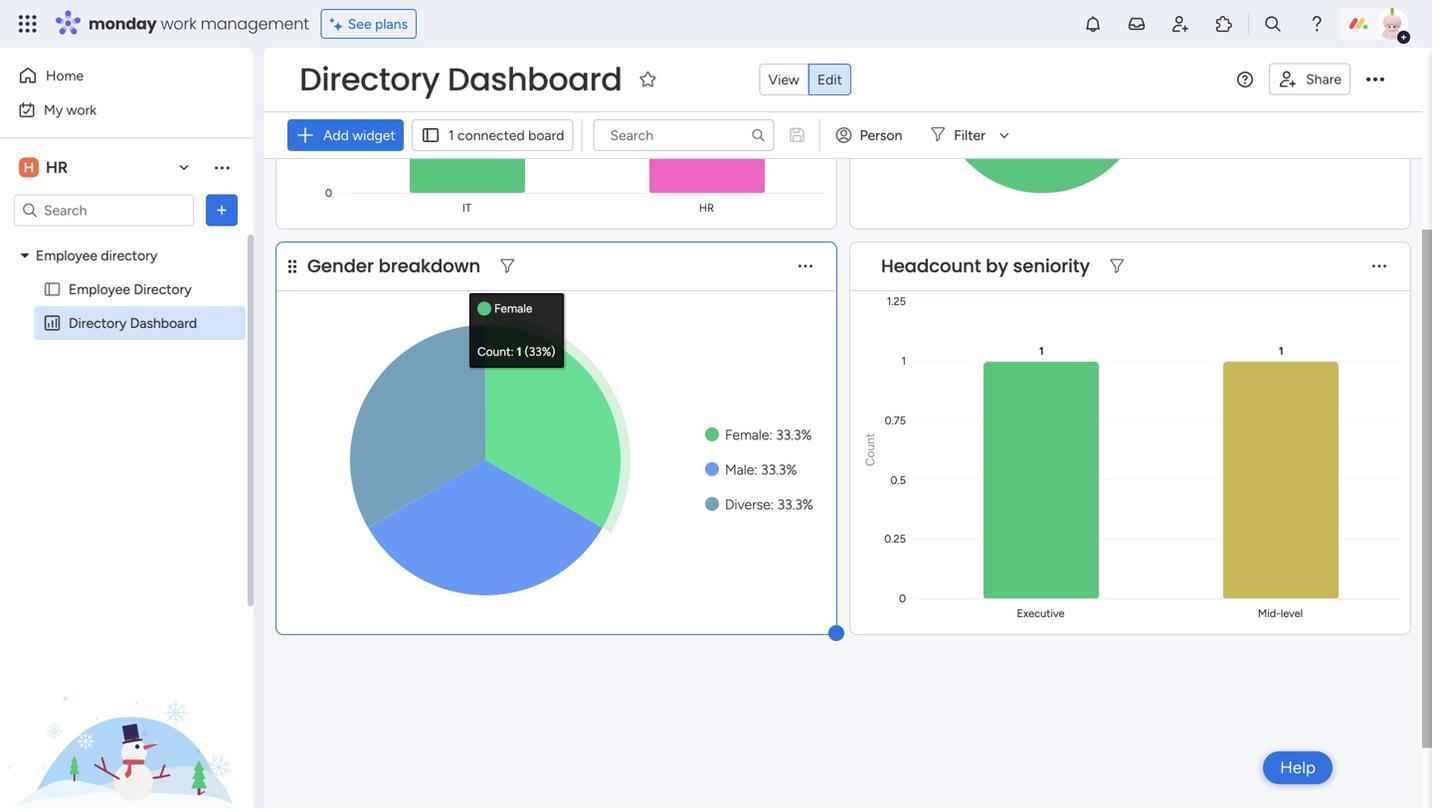 Task type: locate. For each thing, give the bounding box(es) containing it.
1 vertical spatial directory
[[134, 281, 192, 298]]

0 horizontal spatial dashboard
[[130, 315, 197, 332]]

add widget
[[323, 127, 396, 144]]

:
[[1305, 73, 1308, 90], [1345, 107, 1349, 124], [769, 427, 773, 444], [754, 462, 758, 478], [771, 496, 774, 513]]

2 more dots image from the left
[[1373, 259, 1387, 274]]

directory dashboard up 1
[[299, 57, 622, 101]]

more dots image
[[799, 259, 813, 274], [1373, 259, 1387, 274]]

employee down employee directory
[[69, 281, 130, 298]]

lottie animation image
[[0, 608, 254, 809]]

: down the male : 33.3%
[[771, 496, 774, 513]]

dapulse drag handle 3 image
[[288, 259, 296, 274]]

1 vertical spatial directory dashboard
[[69, 315, 197, 332]]

Directory Dashboard field
[[294, 57, 627, 101]]

: for diverse : 33.3%
[[771, 496, 774, 513]]

h
[[24, 159, 34, 176]]

1 vertical spatial dashboard
[[130, 315, 197, 332]]

0 vertical spatial directory dashboard
[[299, 57, 622, 101]]

Filter dashboard by text search field
[[593, 119, 774, 151]]

see
[[348, 15, 372, 32]]

: for active : 66.7%
[[1305, 73, 1308, 90]]

menu image
[[1238, 72, 1253, 88]]

dashboard
[[448, 57, 622, 101], [130, 315, 197, 332]]

1 vertical spatial employee
[[69, 281, 130, 298]]

list box containing employee directory
[[0, 235, 254, 609]]

management
[[201, 12, 309, 35]]

work right my
[[66, 101, 97, 118]]

search everything image
[[1263, 14, 1283, 34]]

male : 33.3%
[[725, 462, 797, 478]]

2 vertical spatial directory
[[69, 315, 127, 332]]

male
[[725, 462, 754, 478]]

view button
[[760, 64, 809, 95]]

None search field
[[593, 119, 774, 151]]

my work button
[[12, 94, 214, 126]]

1 horizontal spatial dashboard
[[448, 57, 622, 101]]

headcount
[[881, 254, 981, 279]]

see plans
[[348, 15, 408, 32]]

more options image
[[1367, 70, 1385, 89]]

dashboard inside list box
[[130, 315, 197, 332]]

33.3% right female
[[776, 427, 812, 444]]

option
[[0, 238, 254, 242]]

dashboard down employee directory
[[130, 315, 197, 332]]

workspace selection element
[[19, 156, 71, 180]]

directory dashboard banner
[[264, 48, 1423, 159]]

work
[[161, 12, 197, 35], [66, 101, 97, 118]]

0 vertical spatial directory
[[299, 57, 440, 101]]

employee for employee directory
[[69, 281, 130, 298]]

: 33.3%
[[1345, 107, 1388, 124]]

add widget button
[[287, 119, 404, 151]]

0 horizontal spatial more dots image
[[799, 259, 813, 274]]

directory dashboard down employee directory
[[69, 315, 197, 332]]

work right monday
[[161, 12, 197, 35]]

: left 66.7%
[[1305, 73, 1308, 90]]

33.3% for male : 33.3%
[[761, 462, 797, 478]]

lottie animation element
[[0, 608, 254, 809]]

help
[[1280, 758, 1316, 778]]

apps image
[[1215, 14, 1235, 34]]

monday
[[89, 12, 157, 35]]

directory down directory
[[134, 281, 192, 298]]

employee up public board image
[[36, 247, 97, 264]]

33.3% right diverse
[[778, 496, 813, 513]]

active : 66.7%
[[1265, 73, 1348, 90]]

Search in workspace field
[[42, 199, 166, 222]]

add to favorites image
[[638, 69, 658, 89]]

add
[[323, 127, 349, 144]]

directory right public dashboard image
[[69, 315, 127, 332]]

maternity/paternity
[[1265, 107, 1385, 124]]

directory inside directory dashboard "banner"
[[299, 57, 440, 101]]

: for female : 33.3%
[[769, 427, 773, 444]]

directory down see plans button
[[299, 57, 440, 101]]

0 vertical spatial dashboard
[[448, 57, 622, 101]]

1 horizontal spatial directory dashboard
[[299, 57, 622, 101]]

0 horizontal spatial directory dashboard
[[69, 315, 197, 332]]

directory dashboard inside list box
[[69, 315, 197, 332]]

33.3% up diverse : 33.3%
[[761, 462, 797, 478]]

list box
[[0, 235, 254, 609]]

caret down image
[[21, 249, 29, 263]]

1 horizontal spatial work
[[161, 12, 197, 35]]

1 connected board button
[[412, 119, 573, 151]]

diverse : 33.3%
[[725, 496, 813, 513]]

gender breakdown
[[307, 254, 481, 279]]

employee directory
[[36, 247, 157, 264]]

share
[[1306, 71, 1342, 88]]

0 horizontal spatial directory
[[69, 315, 127, 332]]

public board image
[[43, 280, 62, 299]]

: up the male : 33.3%
[[769, 427, 773, 444]]

directory dashboard
[[299, 57, 622, 101], [69, 315, 197, 332]]

display modes group
[[760, 64, 851, 95]]

0 vertical spatial work
[[161, 12, 197, 35]]

: up diverse
[[754, 462, 758, 478]]

maternity/paternity leave
[[1265, 107, 1420, 124]]

1 vertical spatial work
[[66, 101, 97, 118]]

directory
[[299, 57, 440, 101], [134, 281, 192, 298], [69, 315, 127, 332]]

33.3%
[[1352, 107, 1388, 124], [776, 427, 812, 444], [761, 462, 797, 478], [778, 496, 813, 513]]

dashboard up board
[[448, 57, 622, 101]]

1 horizontal spatial directory
[[134, 281, 192, 298]]

female
[[725, 427, 769, 444]]

employee
[[36, 247, 97, 264], [69, 281, 130, 298]]

work inside button
[[66, 101, 97, 118]]

plans
[[375, 15, 408, 32]]

1 horizontal spatial more dots image
[[1373, 259, 1387, 274]]

2 horizontal spatial directory
[[299, 57, 440, 101]]

0 horizontal spatial work
[[66, 101, 97, 118]]

0 vertical spatial employee
[[36, 247, 97, 264]]



Task type: vqa. For each thing, say whether or not it's contained in the screenshot.
Department related to Ruby
no



Task type: describe. For each thing, give the bounding box(es) containing it.
home
[[46, 67, 84, 84]]

33.3% left "leave"
[[1352, 107, 1388, 124]]

: down 66.7%
[[1345, 107, 1349, 124]]

directory dashboard inside "banner"
[[299, 57, 622, 101]]

select product image
[[18, 14, 38, 34]]

none search field inside directory dashboard "banner"
[[593, 119, 774, 151]]

filter button
[[922, 119, 1017, 151]]

view
[[768, 71, 800, 88]]

1
[[448, 127, 454, 144]]

: for male : 33.3%
[[754, 462, 758, 478]]

workspace image
[[19, 157, 39, 179]]

headcount by seniority
[[881, 254, 1090, 279]]

1 more dots image from the left
[[799, 259, 813, 274]]

leave
[[1388, 107, 1420, 124]]

my
[[44, 101, 63, 118]]

widget
[[352, 127, 396, 144]]

hr
[[46, 158, 68, 177]]

v2 funnel image
[[501, 259, 514, 274]]

board
[[528, 127, 565, 144]]

filter
[[954, 127, 986, 144]]

seniority
[[1013, 254, 1090, 279]]

my work
[[44, 101, 97, 118]]

ruby anderson image
[[1377, 8, 1409, 40]]

gender
[[307, 254, 374, 279]]

33.3% for diverse : 33.3%
[[778, 496, 813, 513]]

by
[[986, 254, 1009, 279]]

work for my
[[66, 101, 97, 118]]

options image
[[212, 200, 232, 220]]

monday work management
[[89, 12, 309, 35]]

search image
[[751, 127, 766, 143]]

employee for employee directory
[[36, 247, 97, 264]]

active
[[1265, 73, 1305, 90]]

66.7%
[[1311, 73, 1348, 90]]

inbox image
[[1127, 14, 1147, 34]]

public dashboard image
[[43, 314, 62, 333]]

female : 33.3%
[[725, 427, 812, 444]]

diverse
[[725, 496, 771, 513]]

see plans button
[[321, 9, 417, 39]]

dashboard inside "banner"
[[448, 57, 622, 101]]

v2 funnel image
[[1110, 259, 1124, 274]]

help image
[[1307, 14, 1327, 34]]

1 connected board
[[448, 127, 565, 144]]

person button
[[828, 119, 914, 151]]

connected
[[458, 127, 525, 144]]

workspace options image
[[212, 157, 232, 177]]

help button
[[1264, 752, 1333, 785]]

breakdown
[[379, 254, 481, 279]]

employee directory
[[69, 281, 192, 298]]

home button
[[12, 60, 214, 92]]

edit
[[818, 71, 842, 88]]

notifications image
[[1083, 14, 1103, 34]]

invite members image
[[1171, 14, 1191, 34]]

person
[[860, 127, 903, 144]]

arrow down image
[[993, 123, 1017, 147]]

33.3% for female : 33.3%
[[776, 427, 812, 444]]

work for monday
[[161, 12, 197, 35]]

share button
[[1269, 63, 1351, 95]]

directory
[[101, 247, 157, 264]]

edit button
[[809, 64, 851, 95]]



